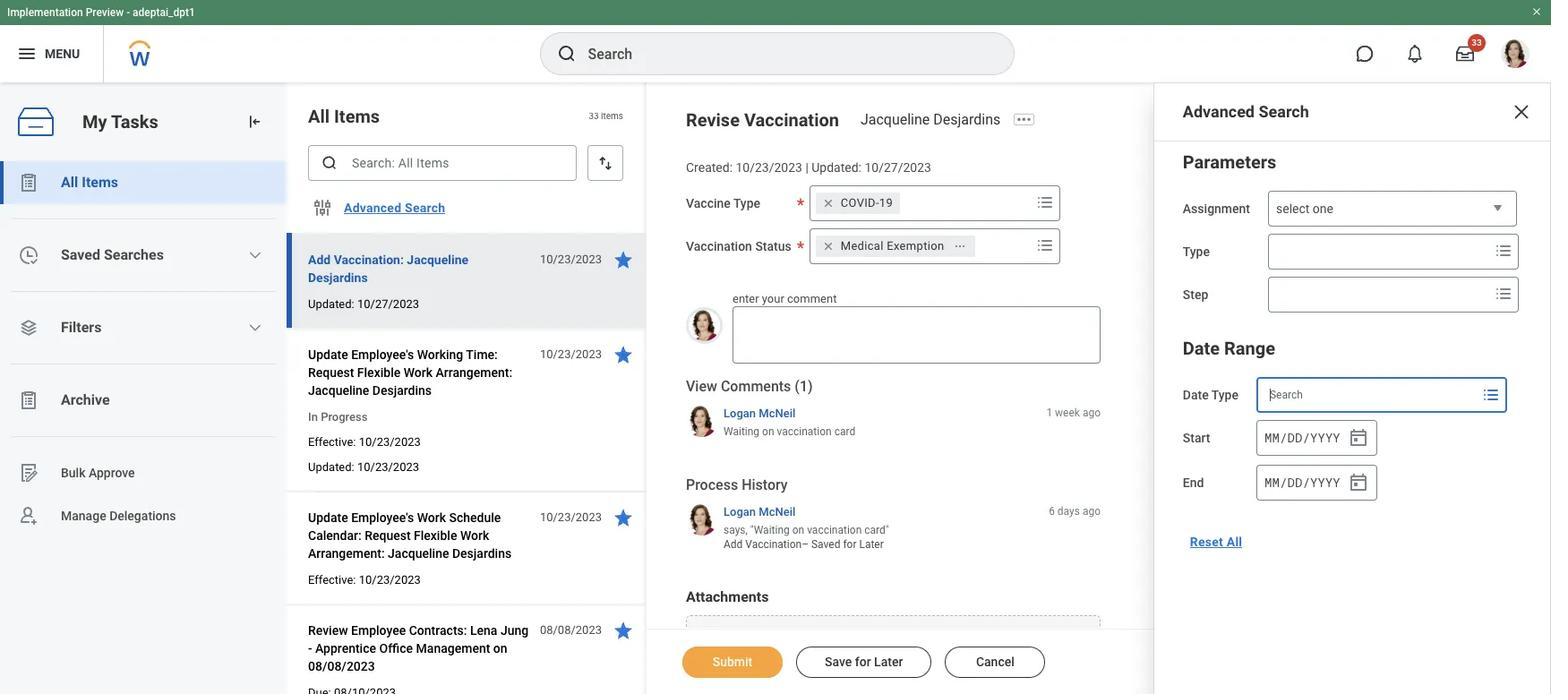 Task type: locate. For each thing, give the bounding box(es) containing it.
lena
[[470, 623, 497, 638]]

/
[[1280, 429, 1287, 446], [1303, 429, 1310, 446], [1280, 473, 1287, 490], [1303, 473, 1310, 490]]

1 ago from the top
[[1083, 406, 1101, 419]]

effective: down in progress
[[308, 435, 356, 449]]

2 vertical spatial star image
[[613, 620, 634, 641]]

employee's inside update employee's work schedule calendar: request flexible work arrangement: jacqueline desjardins
[[351, 510, 414, 525]]

0 horizontal spatial add
[[308, 253, 331, 267]]

1 horizontal spatial prompts image
[[1480, 384, 1502, 406]]

1 vertical spatial mm
[[1265, 473, 1280, 490]]

my tasks
[[82, 111, 158, 132]]

manage
[[61, 508, 106, 523]]

yyyy for end
[[1310, 473, 1340, 490]]

advanced
[[1183, 102, 1255, 121], [344, 201, 401, 215]]

1 vertical spatial logan mcneil
[[724, 505, 796, 518]]

1 effective: from the top
[[308, 435, 356, 449]]

request up in progress
[[308, 365, 354, 380]]

10/27/2023 down add vaccination: jacqueline desjardins at the top of page
[[357, 297, 419, 311]]

flexible down schedule
[[414, 528, 457, 543]]

yyyy inside end group
[[1310, 473, 1340, 490]]

search inside dialog
[[1259, 102, 1309, 121]]

1 vertical spatial effective:
[[308, 573, 356, 587]]

|
[[805, 160, 809, 175]]

vaccination
[[777, 425, 832, 438], [807, 524, 862, 537]]

mcneil for history
[[759, 505, 796, 518]]

- down review
[[308, 641, 312, 656]]

logan mcneil inside process history 'region'
[[724, 505, 796, 518]]

effective:
[[308, 435, 356, 449], [308, 573, 356, 587]]

says, "waiting on vaccination card" add vaccination – saved for later
[[724, 524, 889, 551]]

10/27/2023 up 19 on the right top of page
[[865, 160, 931, 175]]

1 vertical spatial star image
[[613, 507, 634, 528]]

2 dd from the top
[[1287, 473, 1302, 490]]

1 logan from the top
[[724, 406, 756, 420]]

preview
[[86, 6, 124, 19]]

10/27/2023 inside the item list element
[[357, 297, 419, 311]]

advanced search inside button
[[344, 201, 445, 215]]

archive button
[[0, 379, 287, 422]]

mm inside end group
[[1265, 473, 1280, 490]]

reset all button
[[1183, 524, 1250, 560]]

1 vertical spatial request
[[365, 528, 411, 543]]

- right preview
[[126, 6, 130, 19]]

search
[[1259, 102, 1309, 121], [405, 201, 445, 215]]

exemption
[[887, 239, 944, 252]]

work inside "update employee's working time: request flexible work arrangement: jacqueline desjardins"
[[404, 365, 433, 380]]

1 vertical spatial all items
[[61, 174, 118, 191]]

vaccination down vaccine type
[[686, 239, 752, 253]]

prompts image for date type
[[1480, 384, 1502, 406]]

1 update from the top
[[308, 347, 348, 362]]

update inside update employee's work schedule calendar: request flexible work arrangement: jacqueline desjardins
[[308, 510, 348, 525]]

0 horizontal spatial advanced
[[344, 201, 401, 215]]

time:
[[466, 347, 498, 362]]

33
[[589, 111, 599, 121]]

0 vertical spatial arrangement:
[[436, 365, 512, 380]]

0 vertical spatial update
[[308, 347, 348, 362]]

1 vertical spatial prompts image
[[1480, 384, 1502, 406]]

user plus image
[[18, 505, 39, 527]]

logan mcneil up waiting
[[724, 406, 796, 420]]

request
[[308, 365, 354, 380], [365, 528, 411, 543]]

0 vertical spatial updated:
[[812, 160, 862, 175]]

week
[[1055, 406, 1080, 419]]

1 vertical spatial add
[[724, 538, 743, 551]]

0 horizontal spatial 08/08/2023
[[308, 659, 375, 673]]

parameters button
[[1183, 151, 1276, 173]]

update down updated: 10/27/2023
[[308, 347, 348, 362]]

type down date range
[[1211, 388, 1239, 402]]

x small image for type
[[819, 194, 837, 212]]

0 horizontal spatial advanced search
[[344, 201, 445, 215]]

08/08/2023
[[540, 623, 602, 637], [308, 659, 375, 673]]

1 logan mcneil button from the top
[[724, 405, 796, 421]]

1 vertical spatial -
[[308, 641, 312, 656]]

logan up waiting
[[724, 406, 756, 420]]

1 vertical spatial 08/08/2023
[[308, 659, 375, 673]]

2 logan mcneil from the top
[[724, 505, 796, 518]]

0 vertical spatial request
[[308, 365, 354, 380]]

add down says,
[[724, 538, 743, 551]]

advanced search up parameters
[[1183, 102, 1309, 121]]

mm up end group
[[1265, 429, 1280, 446]]

prompts image inside date range 'group'
[[1480, 384, 1502, 406]]

employee's for flexible
[[351, 347, 414, 362]]

0 vertical spatial logan mcneil button
[[724, 405, 796, 421]]

apprentice
[[315, 641, 376, 656]]

your
[[762, 292, 784, 305]]

1 effective: 10/23/2023 from the top
[[308, 435, 421, 449]]

0 vertical spatial search image
[[556, 43, 577, 64]]

1 vertical spatial mcneil
[[759, 505, 796, 518]]

1 vertical spatial dd
[[1287, 473, 1302, 490]]

flexible up 'progress'
[[357, 365, 401, 380]]

logan up says,
[[724, 505, 756, 518]]

0 vertical spatial date
[[1183, 338, 1220, 359]]

ago inside process history 'region'
[[1083, 505, 1101, 517]]

08/08/2023 right jung
[[540, 623, 602, 637]]

jacqueline down schedule
[[388, 546, 449, 561]]

card
[[834, 425, 855, 438]]

review
[[308, 623, 348, 638]]

vaccination inside 'says, "waiting on vaccination card" add vaccination – saved for later'
[[807, 524, 862, 537]]

0 vertical spatial on
[[762, 425, 774, 438]]

2 logan mcneil button from the top
[[724, 504, 796, 519]]

prompts image
[[1034, 191, 1056, 213], [1480, 384, 1502, 406]]

2 vertical spatial all
[[1227, 535, 1242, 549]]

mm / dd / yyyy inside start group
[[1265, 429, 1340, 446]]

mm
[[1265, 429, 1280, 446], [1265, 473, 1280, 490]]

type for date type
[[1211, 388, 1239, 402]]

mcneil up waiting on vaccination card
[[759, 406, 796, 420]]

advanced right "configure" image
[[344, 201, 401, 215]]

1 horizontal spatial type
[[1183, 244, 1210, 259]]

0 vertical spatial dd
[[1287, 429, 1302, 446]]

1 mm from the top
[[1265, 429, 1280, 446]]

0 vertical spatial vaccination
[[744, 109, 839, 131]]

1 vertical spatial effective: 10/23/2023
[[308, 573, 421, 587]]

2 employee's from the top
[[351, 510, 414, 525]]

6
[[1049, 505, 1055, 517]]

ago right days
[[1083, 505, 1101, 517]]

vaccination
[[744, 109, 839, 131], [686, 239, 752, 253], [745, 538, 802, 551]]

search image
[[556, 43, 577, 64], [321, 154, 339, 172]]

0 vertical spatial type
[[733, 196, 760, 210]]

all items
[[308, 106, 380, 127], [61, 174, 118, 191]]

1 x small image from the top
[[819, 194, 837, 212]]

request right calendar:
[[365, 528, 411, 543]]

1 vertical spatial update
[[308, 510, 348, 525]]

date range group
[[1183, 334, 1522, 502]]

says,
[[724, 524, 748, 537]]

bulk
[[61, 465, 86, 480]]

0 horizontal spatial 10/27/2023
[[357, 297, 419, 311]]

parameters group
[[1183, 148, 1522, 313]]

employee's inside "update employee's working time: request flexible work arrangement: jacqueline desjardins"
[[351, 347, 414, 362]]

add vaccination: jacqueline desjardins
[[308, 253, 468, 285]]

updated: right | on the right of page
[[812, 160, 862, 175]]

1 vertical spatial all
[[61, 174, 78, 191]]

1 vertical spatial on
[[792, 524, 804, 537]]

2 star image from the top
[[613, 507, 634, 528]]

update for update employee's work schedule calendar: request flexible work arrangement: jacqueline desjardins
[[308, 510, 348, 525]]

step
[[1183, 287, 1208, 302]]

x small image left covid-
[[819, 194, 837, 212]]

update employee's working time: request flexible work arrangement: jacqueline desjardins
[[308, 347, 512, 398]]

1 vertical spatial logan
[[724, 505, 756, 518]]

type right vaccine
[[733, 196, 760, 210]]

2 horizontal spatial all
[[1227, 535, 1242, 549]]

work
[[404, 365, 433, 380], [417, 510, 446, 525], [460, 528, 489, 543]]

1 date from the top
[[1183, 338, 1220, 359]]

1 horizontal spatial all items
[[308, 106, 380, 127]]

mcneil
[[759, 406, 796, 420], [759, 505, 796, 518]]

2 date from the top
[[1183, 388, 1209, 402]]

desjardins
[[933, 111, 1001, 128], [308, 270, 368, 285], [372, 383, 432, 398], [452, 546, 512, 561]]

1 mcneil from the top
[[759, 406, 796, 420]]

item list element
[[287, 82, 647, 694]]

calendar image for start
[[1348, 427, 1369, 449]]

1 horizontal spatial on
[[762, 425, 774, 438]]

update inside "update employee's working time: request flexible work arrangement: jacqueline desjardins"
[[308, 347, 348, 362]]

close environment banner image
[[1531, 6, 1542, 17]]

mm / dd / yyyy
[[1265, 429, 1340, 446], [1265, 473, 1340, 490]]

employee's down updated: 10/27/2023
[[351, 347, 414, 362]]

date up start at right
[[1183, 388, 1209, 402]]

0 vertical spatial advanced search
[[1183, 102, 1309, 121]]

prompts image
[[1034, 234, 1056, 256], [1493, 240, 1514, 262], [1493, 283, 1514, 304]]

2 mcneil from the top
[[759, 505, 796, 518]]

1 vertical spatial ago
[[1083, 505, 1101, 517]]

add left vaccination:
[[308, 253, 331, 267]]

1 star image from the top
[[613, 249, 634, 270]]

bulk approve link
[[0, 451, 287, 494]]

0 vertical spatial x small image
[[819, 194, 837, 212]]

calendar image inside end group
[[1348, 472, 1369, 493]]

clipboard image
[[18, 172, 39, 193]]

0 horizontal spatial -
[[126, 6, 130, 19]]

yyyy inside start group
[[1310, 429, 1340, 446]]

x small image left medical
[[819, 237, 837, 255]]

arrangement: down calendar:
[[308, 546, 385, 561]]

0 horizontal spatial prompts image
[[1034, 191, 1056, 213]]

–
[[802, 538, 809, 551]]

vaccination up | on the right of page
[[744, 109, 839, 131]]

Type field
[[1269, 236, 1489, 268]]

2 yyyy from the top
[[1310, 473, 1340, 490]]

all items inside the item list element
[[308, 106, 380, 127]]

items inside the all items button
[[82, 174, 118, 191]]

mm down start group
[[1265, 473, 1280, 490]]

advanced search inside dialog
[[1183, 102, 1309, 121]]

2 horizontal spatial on
[[792, 524, 804, 537]]

all
[[308, 106, 330, 127], [61, 174, 78, 191], [1227, 535, 1242, 549]]

covid-19, press delete to clear value. option
[[816, 192, 900, 214]]

prompts image for assignment
[[1493, 240, 1514, 262]]

vaccination down "waiting
[[745, 538, 802, 551]]

search up parameters
[[1259, 102, 1309, 121]]

in progress
[[308, 410, 368, 424]]

1 horizontal spatial arrangement:
[[436, 365, 512, 380]]

0 horizontal spatial all items
[[61, 174, 118, 191]]

advanced up parameters
[[1183, 102, 1255, 121]]

logan
[[724, 406, 756, 420], [724, 505, 756, 518]]

mm / dd / yyyy for start
[[1265, 429, 1340, 446]]

vaccination up saved
[[807, 524, 862, 537]]

0 horizontal spatial type
[[733, 196, 760, 210]]

archive
[[61, 391, 110, 408]]

2 mm from the top
[[1265, 473, 1280, 490]]

3 star image from the top
[[613, 620, 634, 641]]

on down jung
[[493, 641, 507, 656]]

0 vertical spatial logan
[[724, 406, 756, 420]]

updated: down in progress
[[308, 460, 354, 474]]

arrangement: down the time: at the left bottom of the page
[[436, 365, 512, 380]]

request inside "update employee's working time: request flexible work arrangement: jacqueline desjardins"
[[308, 365, 354, 380]]

0 horizontal spatial arrangement:
[[308, 546, 385, 561]]

2 vertical spatial on
[[493, 641, 507, 656]]

logan mcneil button for history
[[724, 504, 796, 519]]

mm / dd / yyyy up end group
[[1265, 429, 1340, 446]]

0 vertical spatial star image
[[613, 249, 634, 270]]

mm / dd / yyyy inside end group
[[1265, 473, 1340, 490]]

1 vertical spatial 10/27/2023
[[357, 297, 419, 311]]

all right transformation import icon
[[308, 106, 330, 127]]

1 yyyy from the top
[[1310, 429, 1340, 446]]

0 vertical spatial logan mcneil
[[724, 406, 796, 420]]

0 vertical spatial search
[[1259, 102, 1309, 121]]

calendar image inside start group
[[1348, 427, 1369, 449]]

mcneil up "waiting
[[759, 505, 796, 518]]

yyyy
[[1310, 429, 1340, 446], [1310, 473, 1340, 490]]

mcneil inside process history 'region'
[[759, 505, 796, 518]]

1 vertical spatial mm / dd / yyyy
[[1265, 473, 1340, 490]]

logan mcneil button up waiting
[[724, 405, 796, 421]]

review employee contracts: lena jung - apprentice office management on 08/08/2023 button
[[308, 620, 530, 677]]

0 vertical spatial add
[[308, 253, 331, 267]]

calendar image
[[1348, 427, 1369, 449], [1348, 472, 1369, 493]]

1 vertical spatial type
[[1183, 244, 1210, 259]]

1 vertical spatial arrangement:
[[308, 546, 385, 561]]

0 vertical spatial mcneil
[[759, 406, 796, 420]]

1 vertical spatial calendar image
[[1348, 472, 1369, 493]]

0 vertical spatial -
[[126, 6, 130, 19]]

items inside the item list element
[[334, 106, 380, 127]]

medical exemption element
[[841, 238, 944, 254]]

date for date type
[[1183, 388, 1209, 402]]

1 vertical spatial date
[[1183, 388, 1209, 402]]

dd up end group
[[1287, 429, 1302, 446]]

(1)
[[795, 378, 813, 395]]

list containing all items
[[0, 161, 287, 537]]

type inside date range 'group'
[[1211, 388, 1239, 402]]

date range
[[1183, 338, 1275, 359]]

calendar image down start group
[[1348, 472, 1369, 493]]

1 mm / dd / yyyy from the top
[[1265, 429, 1340, 446]]

yyyy down start group
[[1310, 473, 1340, 490]]

0 vertical spatial calendar image
[[1348, 427, 1369, 449]]

mm inside start group
[[1265, 429, 1280, 446]]

1 week ago
[[1046, 406, 1101, 419]]

type
[[733, 196, 760, 210], [1183, 244, 1210, 259], [1211, 388, 1239, 402]]

x small image
[[819, 194, 837, 212], [819, 237, 837, 255]]

1 horizontal spatial items
[[334, 106, 380, 127]]

calendar image down date type field at the right bottom of the page
[[1348, 427, 1369, 449]]

jacqueline up 19 on the right top of page
[[861, 111, 930, 128]]

all right reset
[[1227, 535, 1242, 549]]

vaccination left card
[[777, 425, 832, 438]]

inbox large image
[[1456, 45, 1474, 63]]

desjardins inside "update employee's working time: request flexible work arrangement: jacqueline desjardins"
[[372, 383, 432, 398]]

x image
[[1511, 101, 1532, 123]]

list
[[0, 161, 287, 537]]

0 vertical spatial effective: 10/23/2023
[[308, 435, 421, 449]]

profile logan mcneil element
[[1490, 34, 1540, 73]]

update employee's work schedule calendar: request flexible work arrangement: jacqueline desjardins
[[308, 510, 512, 561]]

0 vertical spatial vaccination
[[777, 425, 832, 438]]

1 vertical spatial updated:
[[308, 297, 354, 311]]

0 vertical spatial all
[[308, 106, 330, 127]]

yyyy up end group
[[1310, 429, 1340, 446]]

dd inside end group
[[1287, 473, 1302, 490]]

2 logan from the top
[[724, 505, 756, 518]]

add
[[308, 253, 331, 267], [724, 538, 743, 551]]

1 vertical spatial vaccination
[[686, 239, 752, 253]]

updated: 10/27/2023
[[308, 297, 419, 311]]

- inside review employee contracts: lena jung - apprentice office management on 08/08/2023
[[308, 641, 312, 656]]

-
[[126, 6, 130, 19], [308, 641, 312, 656]]

work left schedule
[[417, 510, 446, 525]]

0 vertical spatial mm
[[1265, 429, 1280, 446]]

0 vertical spatial ago
[[1083, 406, 1101, 419]]

2 ago from the top
[[1083, 505, 1101, 517]]

2 x small image from the top
[[819, 237, 837, 255]]

0 horizontal spatial search
[[405, 201, 445, 215]]

1 vertical spatial yyyy
[[1310, 473, 1340, 490]]

schedule
[[449, 510, 501, 525]]

all right clipboard icon
[[61, 174, 78, 191]]

jacqueline desjardins
[[861, 111, 1001, 128]]

all inside the item list element
[[308, 106, 330, 127]]

advanced search up vaccination:
[[344, 201, 445, 215]]

on right waiting
[[762, 425, 774, 438]]

1 vertical spatial x small image
[[819, 237, 837, 255]]

clipboard image
[[18, 390, 39, 411]]

1 horizontal spatial request
[[365, 528, 411, 543]]

update up calendar:
[[308, 510, 348, 525]]

logan mcneil up "waiting
[[724, 505, 796, 518]]

prompts image for vaccine type
[[1034, 234, 1056, 256]]

assignment
[[1183, 202, 1250, 216]]

ago right week
[[1083, 406, 1101, 419]]

process history region
[[686, 476, 1101, 558]]

1 horizontal spatial -
[[308, 641, 312, 656]]

employee's up calendar:
[[351, 510, 414, 525]]

10/23/2023
[[736, 160, 802, 175], [540, 253, 602, 266], [540, 347, 602, 361], [359, 435, 421, 449], [357, 460, 419, 474], [540, 510, 602, 524], [359, 573, 421, 587]]

logan mcneil button up "waiting
[[724, 504, 796, 519]]

updated: down vaccination:
[[308, 297, 354, 311]]

comments
[[721, 378, 791, 395]]

1 vertical spatial flexible
[[414, 528, 457, 543]]

1 vertical spatial employee's
[[351, 510, 414, 525]]

dd down start group
[[1287, 473, 1302, 490]]

search up add vaccination: jacqueline desjardins button
[[405, 201, 445, 215]]

2 vertical spatial type
[[1211, 388, 1239, 402]]

work down working
[[404, 365, 433, 380]]

add inside 'says, "waiting on vaccination card" add vaccination – saved for later'
[[724, 538, 743, 551]]

1 horizontal spatial search
[[1259, 102, 1309, 121]]

x small image inside covid-19, press delete to clear value. option
[[819, 194, 837, 212]]

0 vertical spatial items
[[334, 106, 380, 127]]

0 vertical spatial flexible
[[357, 365, 401, 380]]

effective: 10/23/2023 up employee
[[308, 573, 421, 587]]

logan mcneil button inside process history 'region'
[[724, 504, 796, 519]]

dd inside start group
[[1287, 429, 1302, 446]]

1 employee's from the top
[[351, 347, 414, 362]]

type up step
[[1183, 244, 1210, 259]]

dd for end
[[1287, 473, 1302, 490]]

1 dd from the top
[[1287, 429, 1302, 446]]

parameters
[[1183, 151, 1276, 173]]

mm / dd / yyyy down start group
[[1265, 473, 1340, 490]]

work down schedule
[[460, 528, 489, 543]]

revise vaccination
[[686, 109, 839, 131]]

2 effective: from the top
[[308, 573, 356, 587]]

vaccination inside 'says, "waiting on vaccination card" add vaccination – saved for later'
[[745, 538, 802, 551]]

ago
[[1083, 406, 1101, 419], [1083, 505, 1101, 517]]

1 horizontal spatial advanced
[[1183, 102, 1255, 121]]

0 horizontal spatial items
[[82, 174, 118, 191]]

star image
[[613, 249, 634, 270], [613, 507, 634, 528], [613, 620, 634, 641]]

1 vertical spatial items
[[82, 174, 118, 191]]

- inside banner
[[126, 6, 130, 19]]

mm for end
[[1265, 473, 1280, 490]]

date up date type
[[1183, 338, 1220, 359]]

on up –
[[792, 524, 804, 537]]

jacqueline down advanced search button
[[407, 253, 468, 267]]

1 horizontal spatial flexible
[[414, 528, 457, 543]]

office
[[379, 641, 413, 656]]

0 horizontal spatial all
[[61, 174, 78, 191]]

2 update from the top
[[308, 510, 348, 525]]

2 mm / dd / yyyy from the top
[[1265, 473, 1340, 490]]

select
[[1276, 202, 1310, 216]]

logan inside process history 'region'
[[724, 505, 756, 518]]

1 logan mcneil from the top
[[724, 406, 796, 420]]

arrangement:
[[436, 365, 512, 380], [308, 546, 385, 561]]

on
[[762, 425, 774, 438], [792, 524, 804, 537], [493, 641, 507, 656]]

08/08/2023 down apprentice
[[308, 659, 375, 673]]

1 horizontal spatial search image
[[556, 43, 577, 64]]

delegations
[[109, 508, 176, 523]]

effective: down calendar:
[[308, 573, 356, 587]]

mcneil for comments
[[759, 406, 796, 420]]

0 vertical spatial mm / dd / yyyy
[[1265, 429, 1340, 446]]

advanced search button
[[337, 190, 453, 226]]

effective: 10/23/2023 up the updated: 10/23/2023
[[308, 435, 421, 449]]

0 vertical spatial employee's
[[351, 347, 414, 362]]

created:
[[686, 160, 733, 175]]

reset all
[[1190, 535, 1242, 549]]

ago for process history
[[1083, 505, 1101, 517]]

0 vertical spatial work
[[404, 365, 433, 380]]

manage delegations
[[61, 508, 176, 523]]

2 vertical spatial updated:
[[308, 460, 354, 474]]

0 horizontal spatial request
[[308, 365, 354, 380]]

all inside button
[[61, 174, 78, 191]]

logan mcneil
[[724, 406, 796, 420], [724, 505, 796, 518]]

1 horizontal spatial 08/08/2023
[[540, 623, 602, 637]]

jacqueline up in progress
[[308, 383, 369, 398]]

jacqueline
[[861, 111, 930, 128], [407, 253, 468, 267], [308, 383, 369, 398], [388, 546, 449, 561]]

1 horizontal spatial all
[[308, 106, 330, 127]]

1 calendar image from the top
[[1348, 427, 1369, 449]]

jacqueline inside "update employee's working time: request flexible work arrangement: jacqueline desjardins"
[[308, 383, 369, 398]]

2 calendar image from the top
[[1348, 472, 1369, 493]]

date
[[1183, 338, 1220, 359], [1183, 388, 1209, 402]]

star image
[[613, 344, 634, 365]]



Task type: describe. For each thing, give the bounding box(es) containing it.
add vaccination: jacqueline desjardins button
[[308, 249, 530, 288]]

medical exemption
[[841, 239, 944, 252]]

attachments
[[686, 589, 769, 606]]

yyyy for start
[[1310, 429, 1340, 446]]

employee
[[351, 623, 406, 638]]

medical exemption, press delete to clear value. option
[[816, 235, 976, 257]]

search inside button
[[405, 201, 445, 215]]

mm for start
[[1265, 429, 1280, 446]]

logan for comments
[[724, 406, 756, 420]]

33 items
[[589, 111, 623, 121]]

logan mcneil button for comments
[[724, 405, 796, 421]]

transformation import image
[[245, 113, 263, 131]]

mm / dd / yyyy for end
[[1265, 473, 1340, 490]]

employee's photo (logan mcneil) image
[[686, 307, 723, 344]]

all inside button
[[1227, 535, 1242, 549]]

status
[[755, 239, 791, 253]]

type for vaccine type
[[733, 196, 760, 210]]

"waiting
[[750, 524, 790, 537]]

saved
[[811, 538, 840, 551]]

updated: for updated: 10/23/2023
[[308, 460, 354, 474]]

approve
[[89, 465, 135, 480]]

x small image for status
[[819, 237, 837, 255]]

working
[[417, 347, 463, 362]]

vaccine type
[[686, 196, 760, 210]]

created: 10/23/2023 | updated: 10/27/2023
[[686, 160, 931, 175]]

arrangement: inside "update employee's working time: request flexible work arrangement: jacqueline desjardins"
[[436, 365, 512, 380]]

medical
[[841, 239, 884, 252]]

configure image
[[312, 197, 333, 219]]

covid-19 element
[[841, 195, 893, 211]]

dd for start
[[1287, 429, 1302, 446]]

2 effective: 10/23/2023 from the top
[[308, 573, 421, 587]]

update for update employee's working time: request flexible work arrangement: jacqueline desjardins
[[308, 347, 348, 362]]

view comments (1)
[[686, 378, 813, 395]]

start group
[[1256, 420, 1377, 456]]

19
[[879, 196, 893, 209]]

updated: for updated: 10/27/2023
[[308, 297, 354, 311]]

vaccine
[[686, 196, 731, 210]]

contracts:
[[409, 623, 467, 638]]

implementation preview -   adeptai_dpt1
[[7, 6, 195, 19]]

process history
[[686, 477, 788, 494]]

days
[[1058, 505, 1080, 517]]

prompts image for vaccine type
[[1034, 191, 1056, 213]]

updated: 10/23/2023
[[308, 460, 419, 474]]

adeptai_dpt1
[[133, 6, 195, 19]]

logan mcneil for history
[[724, 505, 796, 518]]

request inside update employee's work schedule calendar: request flexible work arrangement: jacqueline desjardins
[[365, 528, 411, 543]]

select one
[[1276, 202, 1333, 216]]

implementation
[[7, 6, 83, 19]]

jacqueline desjardins element
[[861, 111, 1011, 128]]

jacqueline inside update employee's work schedule calendar: request flexible work arrangement: jacqueline desjardins
[[388, 546, 449, 561]]

bulk approve
[[61, 465, 135, 480]]

range
[[1224, 338, 1275, 359]]

logan mcneil for comments
[[724, 406, 796, 420]]

covid-
[[841, 196, 879, 209]]

Date Type field
[[1258, 379, 1479, 411]]

star image for review employee contracts: lena jung - apprentice office management on 08/08/2023
[[613, 620, 634, 641]]

1
[[1046, 406, 1052, 419]]

advanced inside dialog
[[1183, 102, 1255, 121]]

date for date range
[[1183, 338, 1220, 359]]

in
[[308, 410, 318, 424]]

calendar:
[[308, 528, 362, 543]]

flexible inside "update employee's working time: request flexible work arrangement: jacqueline desjardins"
[[357, 365, 401, 380]]

start
[[1183, 431, 1210, 445]]

date range button
[[1183, 338, 1275, 359]]

end
[[1183, 476, 1204, 490]]

1 vertical spatial work
[[417, 510, 446, 525]]

for
[[843, 538, 857, 551]]

rename image
[[18, 462, 39, 484]]

date type
[[1183, 388, 1239, 402]]

management
[[416, 641, 490, 656]]

arrangement: inside update employee's work schedule calendar: request flexible work arrangement: jacqueline desjardins
[[308, 546, 385, 561]]

Step field
[[1269, 279, 1489, 311]]

0 vertical spatial 10/27/2023
[[865, 160, 931, 175]]

08/08/2023 inside review employee contracts: lena jung - apprentice office management on 08/08/2023
[[308, 659, 375, 673]]

reset
[[1190, 535, 1223, 549]]

implementation preview -   adeptai_dpt1 banner
[[0, 0, 1551, 82]]

advanced inside button
[[344, 201, 401, 215]]

waiting on vaccination card
[[724, 425, 855, 438]]

comment
[[787, 292, 837, 305]]

history
[[742, 477, 788, 494]]

desjardins inside update employee's work schedule calendar: request flexible work arrangement: jacqueline desjardins
[[452, 546, 512, 561]]

logan for history
[[724, 505, 756, 518]]

desjardins inside add vaccination: jacqueline desjardins
[[308, 270, 368, 285]]

items
[[601, 111, 623, 121]]

progress
[[321, 410, 368, 424]]

enter your comment
[[733, 292, 837, 305]]

vaccination status
[[686, 239, 791, 253]]

advanced search dialog
[[1153, 82, 1551, 694]]

my
[[82, 111, 107, 132]]

jung
[[501, 623, 529, 638]]

6 days ago
[[1049, 505, 1101, 517]]

2 vertical spatial work
[[460, 528, 489, 543]]

my tasks element
[[0, 82, 287, 694]]

process
[[686, 477, 738, 494]]

star image for add vaccination: jacqueline desjardins
[[613, 249, 634, 270]]

employee's for request
[[351, 510, 414, 525]]

one
[[1313, 202, 1333, 216]]

all items inside button
[[61, 174, 118, 191]]

star image for update employee's work schedule calendar: request flexible work arrangement: jacqueline desjardins
[[613, 507, 634, 528]]

calendar image for end
[[1348, 472, 1369, 493]]

enter
[[733, 292, 759, 305]]

notifications large image
[[1406, 45, 1424, 63]]

update employee's work schedule calendar: request flexible work arrangement: jacqueline desjardins button
[[308, 507, 530, 564]]

vaccination:
[[334, 253, 404, 267]]

update employee's working time: request flexible work arrangement: jacqueline desjardins button
[[308, 344, 530, 401]]

on inside 'says, "waiting on vaccination card" add vaccination – saved for later'
[[792, 524, 804, 537]]

search image inside implementation preview -   adeptai_dpt1 banner
[[556, 43, 577, 64]]

select one button
[[1268, 191, 1517, 227]]

action bar region
[[647, 629, 1551, 694]]

related actions image
[[954, 240, 967, 252]]

0 vertical spatial 08/08/2023
[[540, 623, 602, 637]]

waiting
[[724, 425, 760, 438]]

review employee contracts: lena jung - apprentice office management on 08/08/2023
[[308, 623, 529, 673]]

end group
[[1256, 465, 1377, 501]]

flexible inside update employee's work schedule calendar: request flexible work arrangement: jacqueline desjardins
[[414, 528, 457, 543]]

revise
[[686, 109, 740, 131]]

manage delegations link
[[0, 494, 287, 537]]

1 vertical spatial search image
[[321, 154, 339, 172]]

on inside review employee contracts: lena jung - apprentice office management on 08/08/2023
[[493, 641, 507, 656]]

enter your comment text field
[[733, 306, 1101, 364]]

all items button
[[0, 161, 287, 204]]

add inside add vaccination: jacqueline desjardins
[[308, 253, 331, 267]]

type inside parameters group
[[1183, 244, 1210, 259]]

view
[[686, 378, 717, 395]]

card"
[[864, 524, 889, 537]]

jacqueline inside add vaccination: jacqueline desjardins
[[407, 253, 468, 267]]

ago for view comments (1)
[[1083, 406, 1101, 419]]

covid-19
[[841, 196, 893, 209]]



Task type: vqa. For each thing, say whether or not it's contained in the screenshot.
Global Support - USA Group
no



